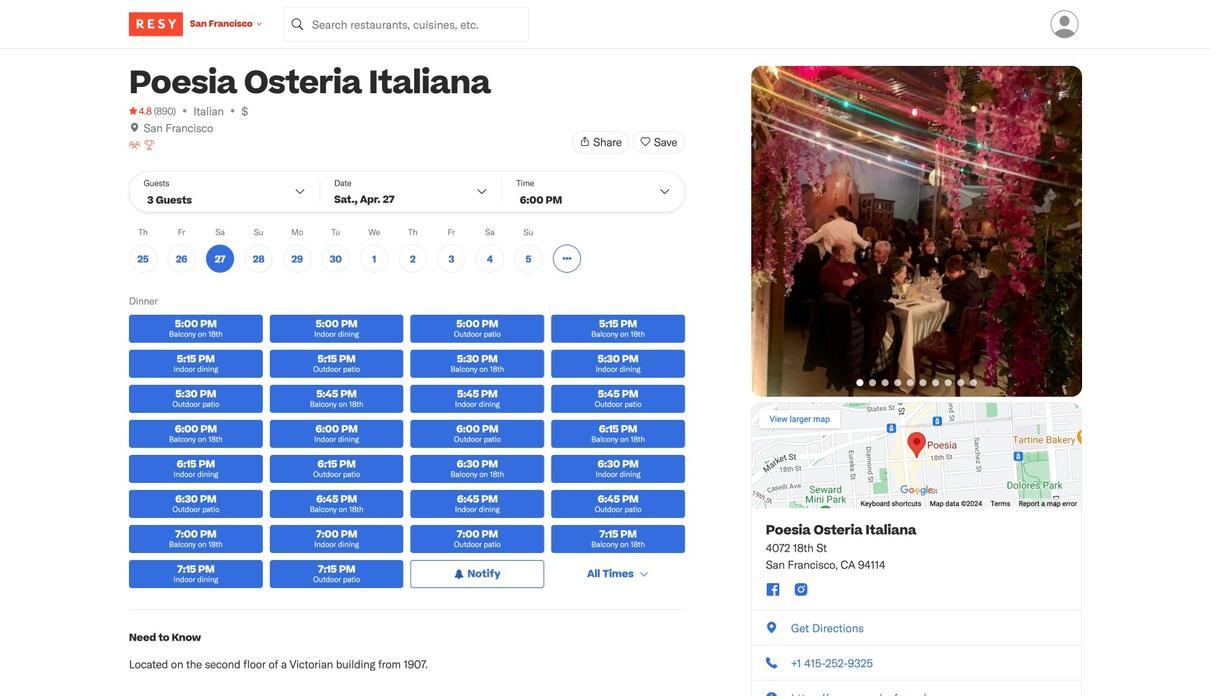 Task type: describe. For each thing, give the bounding box(es) containing it.
890 reviews element
[[154, 104, 176, 118]]



Task type: locate. For each thing, give the bounding box(es) containing it.
None field
[[284, 7, 529, 42]]

4.8 out of 5 stars image
[[129, 104, 152, 118]]

Search restaurants, cuisines, etc. text field
[[284, 7, 529, 42]]



Task type: vqa. For each thing, say whether or not it's contained in the screenshot.
4.8 out of 5 stars icon
yes



